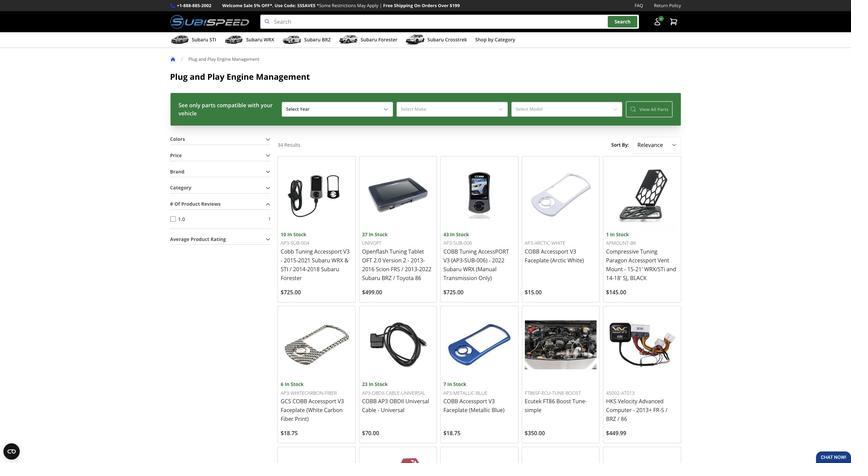 Task type: describe. For each thing, give the bounding box(es) containing it.
wrx/sti
[[644, 266, 665, 273]]

2022 inside 37 in stock univoft openflash tuning tablet oft 2.0 version 2 - 2013- 2016 scion frs / 2013-2022 subaru brz / toyota 86
[[419, 266, 432, 273]]

v3 for cobb tuning accessport v3 - 2015-2021 subaru wrx & sti / 2014-2018 subaru forester
[[343, 248, 350, 256]]

- inside 1 in stock apmount-bk compressive tuning paragon accessport vent mount - 15-21' wrx/sti and 14-18' sj, black
[[624, 266, 626, 273]]

of
[[174, 201, 180, 207]]

faq
[[635, 2, 643, 8]]

sti inside dropdown button
[[209, 36, 216, 43]]

ap3
[[378, 398, 388, 406]]

ap3- for cobb ap3 obdii universal cable - universal
[[362, 390, 372, 396]]

tuning inside the 10 in stock ap3-sub-004 cobb tuning accessport v3 - 2015-2021 subaru wrx & sti / 2014-2018 subaru forester
[[296, 248, 313, 256]]

brz inside 37 in stock univoft openflash tuning tablet oft 2.0 version 2 - 2013- 2016 scion frs / 2013-2022 subaru brz / toyota 86
[[382, 275, 392, 282]]

subaru wrx
[[246, 36, 274, 43]]

14-
[[606, 275, 614, 282]]

accessport for compressive tuning paragon accessport vent mount - 15-21' wrx/sti and 14-18' sj, black
[[629, 257, 656, 264]]

86 inside 45002-at013 hks velocity advanced computer - 2013+ fr-s / brz / 86
[[621, 416, 627, 423]]

&
[[345, 257, 349, 264]]

mount
[[606, 266, 623, 273]]

(metallic
[[469, 407, 490, 414]]

006
[[464, 240, 472, 246]]

category
[[170, 185, 191, 191]]

in for cobb ap3 obdii universal cable - universal
[[369, 381, 374, 388]]

2 play from the top
[[207, 71, 225, 82]]

86 inside 37 in stock univoft openflash tuning tablet oft 2.0 version 2 - 2013- 2016 scion frs / 2013-2022 subaru brz / toyota 86
[[415, 275, 421, 282]]

select make image
[[498, 107, 504, 112]]

0 vertical spatial engine
[[217, 56, 231, 62]]

ap3- up cobb accessport v3 faceplate (arctic white)
[[525, 240, 535, 246]]

black
[[630, 275, 647, 282]]

$18.75 for gcs cobb accessport v3 faceplate (white carbon fiber print)
[[281, 430, 298, 437]]

universal
[[401, 390, 425, 396]]

stock for 004
[[293, 231, 306, 238]]

/ down computer
[[618, 416, 620, 423]]

subaru right a subaru forester thumbnail image
[[361, 36, 377, 43]]

23
[[362, 381, 368, 388]]

free
[[383, 2, 393, 8]]

white)
[[568, 257, 584, 264]]

stock for compressive
[[616, 231, 629, 238]]

search input field
[[260, 15, 639, 29]]

$350.00
[[525, 430, 545, 437]]

return policy
[[654, 2, 681, 8]]

button image
[[653, 18, 661, 26]]

shipping
[[394, 2, 413, 8]]

37
[[362, 231, 368, 238]]

rating
[[211, 236, 226, 243]]

subaru right 2018
[[321, 266, 339, 273]]

cobb tuning accessport v3  - 2015-2021 subaru wrx & sti / 2014-2018 subaru forester image
[[281, 159, 353, 231]]

sub- for cobb
[[453, 240, 464, 246]]

faceplate inside 7 in stock ap3-metallic-blue cobb accessport v3 faceplate (metallic blue)
[[444, 407, 468, 414]]

subaru inside dropdown button
[[428, 36, 444, 43]]

hks
[[606, 398, 617, 406]]

2022 inside 43 in stock ap3-sub-006 cobb tuning accessport v3 (ap3-sub-006) - 2022 subaru wrx (manual transmission only)
[[492, 257, 505, 264]]

see
[[179, 102, 188, 109]]

forester inside the 10 in stock ap3-sub-004 cobb tuning accessport v3 - 2015-2021 subaru wrx & sti / 2014-2018 subaru forester
[[281, 275, 302, 282]]

over
[[438, 2, 449, 8]]

37 in stock univoft openflash tuning tablet oft 2.0 version 2 - 2013- 2016 scion frs / 2013-2022 subaru brz / toyota 86
[[362, 231, 432, 282]]

cable
[[362, 407, 376, 414]]

Select Make button
[[397, 102, 508, 117]]

in for openflash tuning tablet oft 2.0 version 2 - 2013- 2016 scion frs / 2013-2022 subaru brz / toyota 86
[[369, 231, 374, 238]]

in for gcs cobb accessport v3 faceplate (white carbon fiber print)
[[285, 381, 289, 388]]

15-
[[628, 266, 636, 273]]

subaru up 2018
[[312, 257, 330, 264]]

/ right frs
[[402, 266, 404, 273]]

only)
[[479, 275, 492, 282]]

wrx inside the 10 in stock ap3-sub-004 cobb tuning accessport v3 - 2015-2021 subaru wrx & sti / 2014-2018 subaru forester
[[332, 257, 343, 264]]

0 vertical spatial and
[[198, 56, 206, 62]]

reviews
[[201, 201, 221, 207]]

print)
[[295, 416, 309, 423]]

whitecarbon-
[[291, 390, 325, 396]]

velocity
[[618, 398, 638, 406]]

plug and play engine management link
[[188, 56, 265, 62]]

6 in stock ap3-whitecarbon-fiber gcs cobb accessport v3 faceplate (white carbon fiber print)
[[281, 381, 344, 423]]

2018
[[307, 266, 320, 273]]

23 in stock ap3-obdii-cable-universal cobb ap3 obdii universal cable - universal
[[362, 381, 429, 414]]

21'
[[636, 266, 643, 273]]

and inside 1 in stock apmount-bk compressive tuning paragon accessport vent mount - 15-21' wrx/sti and 14-18' sj, black
[[667, 266, 676, 273]]

select... image
[[671, 142, 677, 148]]

accessport inside cobb accessport v3 faceplate (arctic white)
[[541, 248, 569, 256]]

ap3-arctic-white
[[525, 240, 566, 246]]

blue
[[476, 390, 488, 396]]

select model image
[[613, 107, 618, 112]]

stock for 006
[[456, 231, 469, 238]]

2002
[[201, 2, 211, 8]]

brand button
[[170, 167, 271, 177]]

subaru sti button
[[170, 34, 216, 47]]

a subaru brz thumbnail image image
[[282, 35, 302, 45]]

shop by category button
[[475, 34, 515, 47]]

subaru inside 43 in stock ap3-sub-006 cobb tuning accessport v3 (ap3-sub-006) - 2022 subaru wrx (manual transmission only)
[[444, 266, 462, 273]]

$18.75 for cobb accessport v3 faceplate (metallic blue)
[[444, 430, 461, 437]]

2
[[403, 257, 406, 264]]

brz inside 45002-at013 hks velocity advanced computer - 2013+ fr-s / brz / 86
[[606, 416, 616, 423]]

ecutek
[[525, 398, 542, 406]]

/ right s
[[666, 407, 668, 414]]

subaru down the subispeed logo
[[192, 36, 208, 43]]

by:
[[622, 142, 629, 148]]

subaru crosstrek button
[[406, 34, 467, 47]]

fiber
[[325, 390, 337, 396]]

in for compressive tuning paragon accessport vent mount - 15-21' wrx/sti and 14-18' sj, black
[[610, 231, 615, 238]]

ft86
[[543, 398, 555, 406]]

$449.99
[[606, 430, 626, 437]]

006)
[[477, 257, 488, 264]]

subaru inside 37 in stock univoft openflash tuning tablet oft 2.0 version 2 - 2013- 2016 scion frs / 2013-2022 subaru brz / toyota 86
[[362, 275, 380, 282]]

$70.00
[[362, 430, 379, 437]]

arctic-
[[535, 240, 552, 246]]

in for cobb tuning accessport v3 - 2015-2021 subaru wrx & sti / 2014-2018 subaru forester
[[287, 231, 292, 238]]

sale
[[244, 2, 253, 8]]

sti inside the 10 in stock ap3-sub-004 cobb tuning accessport v3 - 2015-2021 subaru wrx & sti / 2014-2018 subaru forester
[[281, 266, 288, 273]]

tuning inside 37 in stock univoft openflash tuning tablet oft 2.0 version 2 - 2013- 2016 scion frs / 2013-2022 subaru brz / toyota 86
[[390, 248, 407, 256]]

a subaru wrx thumbnail image image
[[224, 35, 243, 45]]

obdii-
[[372, 390, 386, 396]]

compatible
[[217, 102, 246, 109]]

cobb inside the 23 in stock ap3-obdii-cable-universal cobb ap3 obdii universal cable - universal
[[362, 398, 377, 406]]

1 vertical spatial management
[[256, 71, 310, 82]]

/ right the home image
[[181, 55, 183, 63]]

a subaru sti thumbnail image image
[[170, 35, 189, 45]]

carbon
[[324, 407, 343, 414]]

only
[[189, 102, 200, 109]]

cobb accessport v3 faceplate (arctic white) image
[[525, 159, 597, 231]]

2015-
[[284, 257, 298, 264]]

888-
[[183, 2, 192, 8]]

cobb accessport v3 faceplate (arctic white)
[[525, 248, 584, 264]]

by
[[488, 36, 494, 43]]

stock for fiber
[[291, 381, 304, 388]]

brand
[[170, 168, 184, 175]]

faceplate inside cobb accessport v3 faceplate (arctic white)
[[525, 257, 549, 264]]

gcs cobb accessport v3 faceplate (white carbon fiber print) image
[[281, 309, 353, 381]]

forester inside subaru forester dropdown button
[[378, 36, 398, 43]]

(manual
[[476, 266, 497, 273]]

2014-
[[293, 266, 307, 273]]

stock for blue
[[453, 381, 466, 388]]

34 results
[[278, 142, 300, 148]]

see only parts compatible with your vehicle
[[179, 102, 273, 117]]

average
[[170, 236, 189, 243]]

product inside dropdown button
[[181, 201, 200, 207]]

1 vertical spatial and
[[190, 71, 205, 82]]

select year image
[[383, 107, 389, 112]]

metallic-
[[453, 390, 476, 396]]

ft86sf-ecu-tune-boost ecutek ft86 boost tune- simple
[[525, 390, 587, 414]]

- inside 45002-at013 hks velocity advanced computer - 2013+ fr-s / brz / 86
[[633, 407, 635, 414]]

Select Year button
[[282, 102, 393, 117]]

Select Model button
[[511, 102, 623, 117]]

accessport inside 7 in stock ap3-metallic-blue cobb accessport v3 faceplate (metallic blue)
[[460, 398, 487, 406]]

vehicle
[[179, 110, 197, 117]]

$15.00
[[525, 289, 542, 296]]

wrx inside 43 in stock ap3-sub-006 cobb tuning accessport v3 (ap3-sub-006) - 2022 subaru wrx (manual transmission only)
[[463, 266, 475, 273]]

cobb inside 6 in stock ap3-whitecarbon-fiber gcs cobb accessport v3 faceplate (white carbon fiber print)
[[293, 398, 307, 406]]

openflash tuning tablet oft 2.0 version 2 - 2013-2016 scion frs / 2013-2022 subaru brz / toyota 86 image
[[362, 159, 434, 231]]

1 in stock apmount-bk compressive tuning paragon accessport vent mount - 15-21' wrx/sti and 14-18' sj, black
[[606, 231, 676, 282]]

0 vertical spatial 2013-
[[411, 257, 425, 264]]

004
[[301, 240, 309, 246]]

sub- for cobb
[[291, 240, 301, 246]]

univoft
[[362, 240, 381, 246]]



Task type: vqa. For each thing, say whether or not it's contained in the screenshot.
Covered
no



Task type: locate. For each thing, give the bounding box(es) containing it.
0 vertical spatial play
[[207, 56, 216, 62]]

brz left a subaru forester thumbnail image
[[322, 36, 331, 43]]

in inside 7 in stock ap3-metallic-blue cobb accessport v3 faceplate (metallic blue)
[[447, 381, 452, 388]]

in right 23
[[369, 381, 374, 388]]

stock inside the 23 in stock ap3-obdii-cable-universal cobb ap3 obdii universal cable - universal
[[375, 381, 388, 388]]

subaru down 2016
[[362, 275, 380, 282]]

compressive
[[606, 248, 639, 256]]

v3 up &
[[343, 248, 350, 256]]

home image
[[170, 56, 176, 62]]

1 vertical spatial 2013-
[[405, 266, 419, 273]]

accessport up (white
[[309, 398, 336, 406]]

3 tuning from the left
[[460, 248, 477, 256]]

0 horizontal spatial $18.75
[[281, 430, 298, 437]]

/
[[181, 55, 183, 63], [290, 266, 292, 273], [402, 266, 404, 273], [393, 275, 395, 282], [666, 407, 668, 414], [618, 416, 620, 423]]

0 horizontal spatial plug
[[170, 71, 188, 82]]

subaru forester
[[361, 36, 398, 43]]

ap3- inside the 23 in stock ap3-obdii-cable-universal cobb ap3 obdii universal cable - universal
[[362, 390, 372, 396]]

$725.00 for cobb tuning accessport v3 - 2015-2021 subaru wrx & sti / 2014-2018 subaru forester
[[281, 289, 301, 296]]

stock up 004
[[293, 231, 306, 238]]

+1-888-885-2002 link
[[177, 2, 211, 9]]

ap3- inside 43 in stock ap3-sub-006 cobb tuning accessport v3 (ap3-sub-006) - 2022 subaru wrx (manual transmission only)
[[444, 240, 453, 246]]

1 vertical spatial sti
[[281, 266, 288, 273]]

in inside 1 in stock apmount-bk compressive tuning paragon accessport vent mount - 15-21' wrx/sti and 14-18' sj, black
[[610, 231, 615, 238]]

v3 inside 7 in stock ap3-metallic-blue cobb accessport v3 faceplate (metallic blue)
[[489, 398, 495, 406]]

average product rating
[[170, 236, 226, 243]]

cobb
[[281, 248, 294, 256]]

accessport up 21'
[[629, 257, 656, 264]]

use
[[275, 2, 283, 8]]

in right 37
[[369, 231, 374, 238]]

(arctic
[[550, 257, 566, 264]]

1 for 1
[[268, 216, 271, 222]]

accessport inside 6 in stock ap3-whitecarbon-fiber gcs cobb accessport v3 faceplate (white carbon fiber print)
[[309, 398, 336, 406]]

- left "2015-"
[[281, 257, 283, 264]]

a subaru forester thumbnail image image
[[339, 35, 358, 45]]

ap3- inside 6 in stock ap3-whitecarbon-fiber gcs cobb accessport v3 faceplate (white carbon fiber print)
[[281, 390, 291, 396]]

management up your at the top left of the page
[[256, 71, 310, 82]]

- inside the 23 in stock ap3-obdii-cable-universal cobb ap3 obdii universal cable - universal
[[378, 407, 380, 414]]

1 horizontal spatial sub-
[[453, 240, 464, 246]]

tuning down 004
[[296, 248, 313, 256]]

subaru right the a subaru brz thumbnail image
[[304, 36, 321, 43]]

cobb down metallic-
[[444, 398, 458, 406]]

cobb down whitecarbon-
[[293, 398, 307, 406]]

wrx inside dropdown button
[[264, 36, 274, 43]]

v3 for cobb tuning accessport v3 (ap3-sub-006) - 2022 subaru wrx (manual transmission only)
[[444, 257, 450, 264]]

sti down the subispeed logo
[[209, 36, 216, 43]]

1 vertical spatial 1
[[606, 231, 609, 238]]

cobb ap3 obdii universal cable - universal image
[[362, 309, 434, 381]]

scion
[[376, 266, 390, 273]]

stock for cable-
[[375, 381, 388, 388]]

stock up 006 on the right bottom of the page
[[456, 231, 469, 238]]

ecutek ft86 boost tune-simple image
[[525, 309, 597, 381]]

ap3- down 7
[[444, 390, 453, 396]]

play down plug and play engine management link
[[207, 71, 225, 82]]

ft86sf-
[[525, 390, 542, 396]]

#
[[170, 201, 173, 207]]

product right of
[[181, 201, 200, 207]]

Select... button
[[633, 137, 681, 153]]

2 horizontal spatial sub-
[[464, 257, 477, 264]]

1 horizontal spatial faceplate
[[444, 407, 468, 414]]

fr-
[[653, 407, 661, 414]]

1 $725.00 from the left
[[281, 289, 301, 296]]

cobb up the cable
[[362, 398, 377, 406]]

/ down "2015-"
[[290, 266, 292, 273]]

# of product reviews button
[[170, 199, 271, 210]]

0 horizontal spatial 2022
[[419, 266, 432, 273]]

subaru sti
[[192, 36, 216, 43]]

v3 left the (ap3- at the right bottom of page
[[444, 257, 450, 264]]

ap3- for cobb accessport v3 faceplate (metallic blue)
[[444, 390, 453, 396]]

on
[[414, 2, 421, 8]]

engine down a subaru wrx thumbnail image
[[217, 56, 231, 62]]

may
[[357, 2, 366, 8]]

in inside 43 in stock ap3-sub-006 cobb tuning accessport v3 (ap3-sub-006) - 2022 subaru wrx (manual transmission only)
[[450, 231, 455, 238]]

- inside the 10 in stock ap3-sub-004 cobb tuning accessport v3 - 2015-2021 subaru wrx & sti / 2014-2018 subaru forester
[[281, 257, 283, 264]]

tune-
[[573, 398, 587, 406]]

cobb accessport v3 faceplate (metallic blue) image
[[444, 309, 515, 381]]

subaru right a subaru wrx thumbnail image
[[246, 36, 263, 43]]

in right "6"
[[285, 381, 289, 388]]

ap3- for gcs cobb accessport v3 faceplate (white carbon fiber print)
[[281, 390, 291, 396]]

universal down obdii
[[381, 407, 405, 414]]

accessport up the (metallic
[[460, 398, 487, 406]]

$199
[[450, 2, 460, 8]]

1 horizontal spatial sti
[[281, 266, 288, 273]]

stock inside 43 in stock ap3-sub-006 cobb tuning accessport v3 (ap3-sub-006) - 2022 subaru wrx (manual transmission only)
[[456, 231, 469, 238]]

1 vertical spatial product
[[191, 236, 209, 243]]

subaru crosstrek
[[428, 36, 467, 43]]

transmission
[[444, 275, 477, 282]]

cobb
[[444, 248, 458, 256], [525, 248, 540, 256], [293, 398, 307, 406], [362, 398, 377, 406], [444, 398, 458, 406]]

ap3- down 43
[[444, 240, 453, 246]]

v3 up carbon
[[338, 398, 344, 406]]

1 horizontal spatial 1
[[606, 231, 609, 238]]

v3 inside 6 in stock ap3-whitecarbon-fiber gcs cobb accessport v3 faceplate (white carbon fiber print)
[[338, 398, 344, 406]]

0 horizontal spatial forester
[[281, 275, 302, 282]]

in for cobb accessport v3 faceplate (metallic blue)
[[447, 381, 452, 388]]

white
[[552, 240, 566, 246]]

price button
[[170, 150, 271, 161]]

stock up metallic-
[[453, 381, 466, 388]]

universal down universal
[[406, 398, 429, 406]]

0 horizontal spatial $725.00
[[281, 289, 301, 296]]

advanced
[[639, 398, 664, 406]]

subaru left crosstrek
[[428, 36, 444, 43]]

product inside dropdown button
[[191, 236, 209, 243]]

code:
[[284, 2, 296, 8]]

colors button
[[170, 134, 271, 145]]

in right 43
[[450, 231, 455, 238]]

in inside 6 in stock ap3-whitecarbon-fiber gcs cobb accessport v3 faceplate (white carbon fiber print)
[[285, 381, 289, 388]]

faceplate up fiber
[[281, 407, 305, 414]]

1.0
[[178, 216, 185, 222]]

0 horizontal spatial universal
[[381, 407, 405, 414]]

0 horizontal spatial brz
[[322, 36, 331, 43]]

ap3- down 23
[[362, 390, 372, 396]]

category
[[495, 36, 515, 43]]

in up apmount-
[[610, 231, 615, 238]]

brz inside dropdown button
[[322, 36, 331, 43]]

2 vertical spatial wrx
[[463, 266, 475, 273]]

wrx left &
[[332, 257, 343, 264]]

wrx
[[264, 36, 274, 43], [332, 257, 343, 264], [463, 266, 475, 273]]

v3 inside the 10 in stock ap3-sub-004 cobb tuning accessport v3 - 2015-2021 subaru wrx & sti / 2014-2018 subaru forester
[[343, 248, 350, 256]]

accessport for cobb tuning accessport v3 - 2015-2021 subaru wrx & sti / 2014-2018 subaru forester
[[314, 248, 342, 256]]

0 vertical spatial 86
[[415, 275, 421, 282]]

accessport
[[478, 248, 509, 256]]

cobb inside 7 in stock ap3-metallic-blue cobb accessport v3 faceplate (metallic blue)
[[444, 398, 458, 406]]

accessport down white
[[541, 248, 569, 256]]

stock up obdii-
[[375, 381, 388, 388]]

product
[[181, 201, 200, 207], [191, 236, 209, 243]]

sub-
[[291, 240, 301, 246], [453, 240, 464, 246], [464, 257, 477, 264]]

2022 down tablet
[[419, 266, 432, 273]]

in right 10
[[287, 231, 292, 238]]

1 for 1 in stock apmount-bk compressive tuning paragon accessport vent mount - 15-21' wrx/sti and 14-18' sj, black
[[606, 231, 609, 238]]

faceplate inside 6 in stock ap3-whitecarbon-fiber gcs cobb accessport v3 faceplate (white carbon fiber print)
[[281, 407, 305, 414]]

1 vertical spatial forester
[[281, 275, 302, 282]]

0 vertical spatial plug
[[188, 56, 197, 62]]

sti down "2015-"
[[281, 266, 288, 273]]

v3 up blue) on the right
[[489, 398, 495, 406]]

/ inside the 10 in stock ap3-sub-004 cobb tuning accessport v3 - 2015-2021 subaru wrx & sti / 2014-2018 subaru forester
[[290, 266, 292, 273]]

v3 inside 43 in stock ap3-sub-006 cobb tuning accessport v3 (ap3-sub-006) - 2022 subaru wrx (manual transmission only)
[[444, 257, 450, 264]]

0 horizontal spatial 86
[[415, 275, 421, 282]]

0 vertical spatial management
[[232, 56, 259, 62]]

subaru brz
[[304, 36, 331, 43]]

sub- up the (ap3- at the right bottom of page
[[453, 240, 464, 246]]

ap3- inside 7 in stock ap3-metallic-blue cobb accessport v3 faceplate (metallic blue)
[[444, 390, 453, 396]]

ap3- for cobb tuning accessport v3 - 2015-2021 subaru wrx & sti / 2014-2018 subaru forester
[[281, 240, 291, 246]]

in inside the 10 in stock ap3-sub-004 cobb tuning accessport v3 - 2015-2021 subaru wrx & sti / 2014-2018 subaru forester
[[287, 231, 292, 238]]

- inside 43 in stock ap3-sub-006 cobb tuning accessport v3 (ap3-sub-006) - 2022 subaru wrx (manual transmission only)
[[489, 257, 491, 264]]

open widget image
[[3, 444, 20, 460]]

1 horizontal spatial $725.00
[[444, 289, 464, 296]]

18'
[[614, 275, 622, 282]]

simple
[[525, 407, 542, 414]]

welcome
[[222, 2, 243, 8]]

engine
[[217, 56, 231, 62], [227, 71, 254, 82]]

play down subaru sti
[[207, 56, 216, 62]]

forester down 2014-
[[281, 275, 302, 282]]

sort by:
[[611, 142, 629, 148]]

2 vertical spatial brz
[[606, 416, 616, 423]]

2013- up toyota
[[405, 266, 419, 273]]

and up only
[[190, 71, 205, 82]]

1 inside 1 in stock apmount-bk compressive tuning paragon accessport vent mount - 15-21' wrx/sti and 14-18' sj, black
[[606, 231, 609, 238]]

0 vertical spatial wrx
[[264, 36, 274, 43]]

43
[[444, 231, 449, 238]]

subaru forester button
[[339, 34, 398, 47]]

- inside 37 in stock univoft openflash tuning tablet oft 2.0 version 2 - 2013- 2016 scion frs / 2013-2022 subaru brz / toyota 86
[[408, 257, 409, 264]]

faceplate down arctic-
[[525, 257, 549, 264]]

2 vertical spatial and
[[667, 266, 676, 273]]

faceplate
[[525, 257, 549, 264], [281, 407, 305, 414], [444, 407, 468, 414]]

86 right toyota
[[415, 275, 421, 282]]

management
[[232, 56, 259, 62], [256, 71, 310, 82]]

frs
[[391, 266, 400, 273]]

$725.00 for cobb tuning accessport v3 (ap3-sub-006) - 2022 subaru wrx (manual transmission only)
[[444, 289, 464, 296]]

v3 up white)
[[570, 248, 576, 256]]

1 vertical spatial plug and play engine management
[[170, 71, 310, 82]]

7
[[444, 381, 446, 388]]

# of product reviews
[[170, 201, 221, 207]]

1 horizontal spatial forester
[[378, 36, 398, 43]]

search button
[[608, 16, 638, 27]]

accessport up 2018
[[314, 248, 342, 256]]

- left 2013+
[[633, 407, 635, 414]]

oft
[[362, 257, 372, 264]]

1 vertical spatial wrx
[[332, 257, 343, 264]]

s
[[661, 407, 664, 414]]

subispeed logo image
[[170, 15, 249, 29]]

accessport inside the 10 in stock ap3-sub-004 cobb tuning accessport v3 - 2015-2021 subaru wrx & sti / 2014-2018 subaru forester
[[314, 248, 342, 256]]

with
[[248, 102, 259, 109]]

in right 7
[[447, 381, 452, 388]]

1 play from the top
[[207, 56, 216, 62]]

1 vertical spatial plug
[[170, 71, 188, 82]]

sub- up the cobb
[[291, 240, 301, 246]]

plug and play engine management down a subaru wrx thumbnail image
[[188, 56, 259, 62]]

brz down computer
[[606, 416, 616, 423]]

1 tuning from the left
[[296, 248, 313, 256]]

restrictions
[[332, 2, 356, 8]]

1 horizontal spatial brz
[[382, 275, 392, 282]]

1 vertical spatial engine
[[227, 71, 254, 82]]

accessport for gcs cobb accessport v3 faceplate (white carbon fiber print)
[[309, 398, 336, 406]]

4 tuning from the left
[[640, 248, 658, 256]]

brz down scion
[[382, 275, 392, 282]]

1 vertical spatial 2022
[[419, 266, 432, 273]]

0 vertical spatial brz
[[322, 36, 331, 43]]

1 $18.75 from the left
[[281, 430, 298, 437]]

$725.00 down 2014-
[[281, 289, 301, 296]]

at013
[[621, 390, 635, 396]]

openflash
[[362, 248, 388, 256]]

1 vertical spatial 86
[[621, 416, 627, 423]]

/ down frs
[[393, 275, 395, 282]]

and down vent
[[667, 266, 676, 273]]

0 vertical spatial forester
[[378, 36, 398, 43]]

$725.00 down transmission
[[444, 289, 464, 296]]

vent
[[658, 257, 669, 264]]

tuning up wrx/sti
[[640, 248, 658, 256]]

ap3- inside the 10 in stock ap3-sub-004 cobb tuning accessport v3 - 2015-2021 subaru wrx & sti / 2014-2018 subaru forester
[[281, 240, 291, 246]]

0 horizontal spatial sub-
[[291, 240, 301, 246]]

compressive tuning paragon accessport vent mount - 15-21' wrx/sti and 14-18' sj, black image
[[606, 159, 678, 231]]

2013- down tablet
[[411, 257, 425, 264]]

- right the 2
[[408, 257, 409, 264]]

tuning down 006 on the right bottom of the page
[[460, 248, 477, 256]]

2 horizontal spatial faceplate
[[525, 257, 549, 264]]

0 horizontal spatial 1
[[268, 216, 271, 222]]

stock inside 6 in stock ap3-whitecarbon-fiber gcs cobb accessport v3 faceplate (white carbon fiber print)
[[291, 381, 304, 388]]

stock up univoft at the left bottom of page
[[375, 231, 388, 238]]

2.0
[[374, 257, 381, 264]]

1 horizontal spatial 86
[[621, 416, 627, 423]]

plug down "subaru sti" dropdown button
[[188, 56, 197, 62]]

1 horizontal spatial 2022
[[492, 257, 505, 264]]

1 horizontal spatial $18.75
[[444, 430, 461, 437]]

2022 down accessport
[[492, 257, 505, 264]]

in inside 37 in stock univoft openflash tuning tablet oft 2.0 version 2 - 2013- 2016 scion frs / 2013-2022 subaru brz / toyota 86
[[369, 231, 374, 238]]

tune-
[[552, 390, 566, 396]]

v3 inside cobb accessport v3 faceplate (arctic white)
[[570, 248, 576, 256]]

crosstrek
[[445, 36, 467, 43]]

sti
[[209, 36, 216, 43], [281, 266, 288, 273]]

accessport inside 1 in stock apmount-bk compressive tuning paragon accessport vent mount - 15-21' wrx/sti and 14-18' sj, black
[[629, 257, 656, 264]]

2 horizontal spatial wrx
[[463, 266, 475, 273]]

management down subaru wrx dropdown button
[[232, 56, 259, 62]]

45002-at013 hks velocity advanced computer - 2013+ fr-s / brz / 86
[[606, 390, 668, 423]]

1 horizontal spatial universal
[[406, 398, 429, 406]]

wrx up transmission
[[463, 266, 475, 273]]

category button
[[170, 183, 271, 193]]

stock inside 1 in stock apmount-bk compressive tuning paragon accessport vent mount - 15-21' wrx/sti and 14-18' sj, black
[[616, 231, 629, 238]]

plug down the home image
[[170, 71, 188, 82]]

accessport
[[314, 248, 342, 256], [541, 248, 569, 256], [629, 257, 656, 264], [309, 398, 336, 406], [460, 398, 487, 406]]

return policy link
[[654, 2, 681, 9]]

0 vertical spatial 2022
[[492, 257, 505, 264]]

in
[[287, 231, 292, 238], [369, 231, 374, 238], [450, 231, 455, 238], [610, 231, 615, 238], [285, 381, 289, 388], [369, 381, 374, 388], [447, 381, 452, 388]]

2 $725.00 from the left
[[444, 289, 464, 296]]

sort
[[611, 142, 621, 148]]

subaru inside dropdown button
[[246, 36, 263, 43]]

sub- down 006 on the right bottom of the page
[[464, 257, 477, 264]]

wrx left the a subaru brz thumbnail image
[[264, 36, 274, 43]]

fiber
[[281, 416, 294, 423]]

tuning inside 43 in stock ap3-sub-006 cobb tuning accessport v3 (ap3-sub-006) - 2022 subaru wrx (manual transmission only)
[[460, 248, 477, 256]]

45002-
[[606, 390, 621, 396]]

cobb down arctic-
[[525, 248, 540, 256]]

43 in stock ap3-sub-006 cobb tuning accessport v3 (ap3-sub-006) - 2022 subaru wrx (manual transmission only)
[[444, 231, 509, 282]]

hks velocity advanced computer - 2013+ fr-s / brz / 86 image
[[606, 309, 678, 381]]

stock up whitecarbon-
[[291, 381, 304, 388]]

compressive tuning paragon accessport vent mount - 15-21' wrx/sti and 14-18' sj, red image
[[362, 450, 434, 464]]

ap3- for cobb tuning accessport v3 (ap3-sub-006) - 2022 subaru wrx (manual transmission only)
[[444, 240, 453, 246]]

86 down computer
[[621, 416, 627, 423]]

stock inside the 10 in stock ap3-sub-004 cobb tuning accessport v3 - 2015-2021 subaru wrx & sti / 2014-2018 subaru forester
[[293, 231, 306, 238]]

tuning inside 1 in stock apmount-bk compressive tuning paragon accessport vent mount - 15-21' wrx/sti and 14-18' sj, black
[[640, 248, 658, 256]]

2021
[[298, 257, 311, 264]]

86
[[415, 275, 421, 282], [621, 416, 627, 423]]

0 horizontal spatial wrx
[[264, 36, 274, 43]]

cobb tuning accessport v3 (ap3-sub-006) - 2022 subaru wrx (manual transmission only) image
[[444, 159, 515, 231]]

- right the cable
[[378, 407, 380, 414]]

faq link
[[635, 2, 643, 9]]

0 horizontal spatial sti
[[209, 36, 216, 43]]

plug and play engine management down plug and play engine management link
[[170, 71, 310, 82]]

*some
[[317, 2, 331, 8]]

results
[[284, 142, 300, 148]]

cobb inside cobb accessport v3 faceplate (arctic white)
[[525, 248, 540, 256]]

1 vertical spatial universal
[[381, 407, 405, 414]]

in for cobb tuning accessport v3 (ap3-sub-006) - 2022 subaru wrx (manual transmission only)
[[450, 231, 455, 238]]

gcs
[[281, 398, 291, 406]]

1 horizontal spatial wrx
[[332, 257, 343, 264]]

- left 15-
[[624, 266, 626, 273]]

faceplate down metallic-
[[444, 407, 468, 414]]

welcome sale 5% off*. use code: sssave5
[[222, 2, 316, 8]]

0 vertical spatial plug and play engine management
[[188, 56, 259, 62]]

5%
[[254, 2, 260, 8]]

0 vertical spatial universal
[[406, 398, 429, 406]]

0 horizontal spatial faceplate
[[281, 407, 305, 414]]

subaru down the (ap3- at the right bottom of page
[[444, 266, 462, 273]]

2 tuning from the left
[[390, 248, 407, 256]]

0 vertical spatial sti
[[209, 36, 216, 43]]

in inside the 23 in stock ap3-obdii-cable-universal cobb ap3 obdii universal cable - universal
[[369, 381, 374, 388]]

0 vertical spatial 1
[[268, 216, 271, 222]]

- right 006)
[[489, 257, 491, 264]]

1 vertical spatial brz
[[382, 275, 392, 282]]

stock inside 37 in stock univoft openflash tuning tablet oft 2.0 version 2 - 2013- 2016 scion frs / 2013-2022 subaru brz / toyota 86
[[375, 231, 388, 238]]

v3 for gcs cobb accessport v3 faceplate (white carbon fiber print)
[[338, 398, 344, 406]]

your
[[261, 102, 273, 109]]

1 vertical spatial play
[[207, 71, 225, 82]]

stock up apmount-
[[616, 231, 629, 238]]

cobb inside 43 in stock ap3-sub-006 cobb tuning accessport v3 (ap3-sub-006) - 2022 subaru wrx (manual transmission only)
[[444, 248, 458, 256]]

0 vertical spatial product
[[181, 201, 200, 207]]

and down subaru sti
[[198, 56, 206, 62]]

ap3- up gcs
[[281, 390, 291, 396]]

cobb up the (ap3- at the right bottom of page
[[444, 248, 458, 256]]

engine down plug and play engine management link
[[227, 71, 254, 82]]

tuning up version at the left bottom of page
[[390, 248, 407, 256]]

1 horizontal spatial plug
[[188, 56, 197, 62]]

boost
[[557, 398, 571, 406]]

a subaru crosstrek thumbnail image image
[[406, 35, 425, 45]]

$499.00
[[362, 289, 382, 296]]

2 $18.75 from the left
[[444, 430, 461, 437]]

stock for tuning
[[375, 231, 388, 238]]

2 horizontal spatial brz
[[606, 416, 616, 423]]

ap3- up the cobb
[[281, 240, 291, 246]]

sub- inside the 10 in stock ap3-sub-004 cobb tuning accessport v3 - 2015-2021 subaru wrx & sti / 2014-2018 subaru forester
[[291, 240, 301, 246]]

1.0 button
[[170, 217, 176, 222]]

stock inside 7 in stock ap3-metallic-blue cobb accessport v3 faceplate (metallic blue)
[[453, 381, 466, 388]]

product left rating
[[191, 236, 209, 243]]



